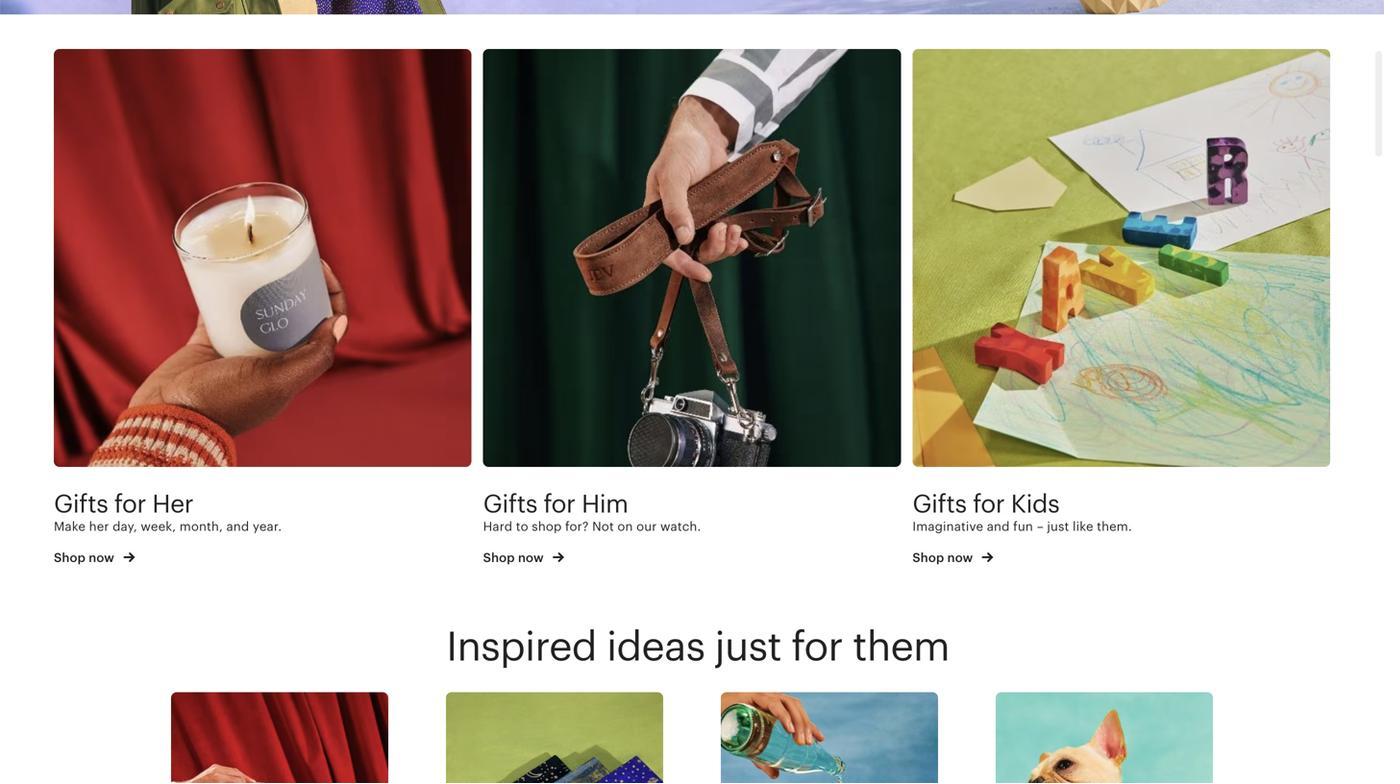 Task type: locate. For each thing, give the bounding box(es) containing it.
and
[[226, 519, 249, 534], [987, 519, 1010, 534]]

2 horizontal spatial shop now
[[912, 551, 976, 565]]

just inside gifts for kids imaginative and fun – just like them.
[[1047, 519, 1069, 534]]

for for her
[[114, 490, 146, 518]]

shop now down imaginative
[[912, 551, 976, 565]]

gifts up make
[[54, 490, 108, 518]]

for inside gifts for kids imaginative and fun – just like them.
[[973, 490, 1005, 518]]

1 horizontal spatial gifts
[[483, 490, 537, 518]]

for up day,
[[114, 490, 146, 518]]

gifts
[[54, 490, 108, 518], [483, 490, 537, 518], [912, 490, 967, 518]]

just left like
[[1047, 519, 1069, 534]]

our
[[636, 519, 657, 534]]

1 shop from the left
[[54, 551, 86, 565]]

0 horizontal spatial shop
[[54, 551, 86, 565]]

and left year.
[[226, 519, 249, 534]]

gifts up imaginative
[[912, 490, 967, 518]]

2 horizontal spatial now
[[947, 551, 973, 565]]

now down imaginative
[[947, 551, 973, 565]]

3 gifts from the left
[[912, 490, 967, 518]]

hard
[[483, 519, 512, 534]]

shop down make
[[54, 551, 86, 565]]

ideas
[[606, 624, 705, 670]]

gifts for gifts for her
[[54, 490, 108, 518]]

shop down imaginative
[[912, 551, 944, 565]]

inspired
[[446, 624, 597, 670]]

now
[[89, 551, 114, 565], [518, 551, 544, 565], [947, 551, 973, 565]]

and left fun –
[[987, 519, 1010, 534]]

now for gifts for kids
[[947, 551, 973, 565]]

shop down hard
[[483, 551, 515, 565]]

imaginative
[[912, 519, 983, 534]]

watch.
[[660, 519, 701, 534]]

kids
[[1011, 490, 1059, 518]]

for up shop
[[543, 490, 575, 518]]

shop
[[532, 519, 562, 534]]

2 now from the left
[[518, 551, 544, 565]]

1 now from the left
[[89, 551, 114, 565]]

shop for gifts for him
[[483, 551, 515, 565]]

1 shop now from the left
[[54, 551, 118, 565]]

day,
[[113, 519, 137, 534]]

3 shop from the left
[[912, 551, 944, 565]]

shop now
[[54, 551, 118, 565], [483, 551, 547, 565], [912, 551, 976, 565]]

her
[[89, 519, 109, 534]]

1 and from the left
[[226, 519, 249, 534]]

for left them
[[791, 624, 843, 670]]

shop now down to
[[483, 551, 547, 565]]

gifts for him image
[[483, 49, 901, 467]]

for inside gifts for her make her day, week, month, and year.
[[114, 490, 146, 518]]

gifts up to
[[483, 490, 537, 518]]

shop now for gifts for her
[[54, 551, 118, 565]]

2 shop now from the left
[[483, 551, 547, 565]]

2 and from the left
[[987, 519, 1010, 534]]

fun –
[[1013, 519, 1044, 534]]

3 shop now from the left
[[912, 551, 976, 565]]

shop
[[54, 551, 86, 565], [483, 551, 515, 565], [912, 551, 944, 565]]

1 horizontal spatial shop now
[[483, 551, 547, 565]]

shop for gifts for her
[[54, 551, 86, 565]]

gifts for kids image
[[912, 49, 1330, 467]]

gifts inside gifts for kids imaginative and fun – just like them.
[[912, 490, 967, 518]]

1 vertical spatial just
[[715, 624, 781, 670]]

shop now down her
[[54, 551, 118, 565]]

gifts inside gifts for him hard to shop for? not on our watch.
[[483, 490, 537, 518]]

1 horizontal spatial shop
[[483, 551, 515, 565]]

2 horizontal spatial gifts
[[912, 490, 967, 518]]

gifts for gifts for him
[[483, 490, 537, 518]]

0 horizontal spatial shop now
[[54, 551, 118, 565]]

0 vertical spatial just
[[1047, 519, 1069, 534]]

now down her
[[89, 551, 114, 565]]

0 horizontal spatial now
[[89, 551, 114, 565]]

1 horizontal spatial now
[[518, 551, 544, 565]]

now down to
[[518, 551, 544, 565]]

2 shop from the left
[[483, 551, 515, 565]]

him
[[581, 490, 628, 518]]

for
[[114, 490, 146, 518], [543, 490, 575, 518], [973, 490, 1005, 518], [791, 624, 843, 670]]

now for gifts for him
[[518, 551, 544, 565]]

1 gifts from the left
[[54, 490, 108, 518]]

3 now from the left
[[947, 551, 973, 565]]

0 horizontal spatial gifts
[[54, 490, 108, 518]]

just right ideas
[[715, 624, 781, 670]]

to
[[516, 519, 528, 534]]

shop now for gifts for him
[[483, 551, 547, 565]]

2 horizontal spatial shop
[[912, 551, 944, 565]]

year.
[[253, 519, 282, 534]]

2 gifts from the left
[[483, 490, 537, 518]]

1 horizontal spatial and
[[987, 519, 1010, 534]]

for inside gifts for him hard to shop for? not on our watch.
[[543, 490, 575, 518]]

gifts for kids imaginative and fun – just like them.
[[912, 490, 1132, 534]]

1 horizontal spatial just
[[1047, 519, 1069, 534]]

0 horizontal spatial and
[[226, 519, 249, 534]]

on
[[617, 519, 633, 534]]

for left kids
[[973, 490, 1005, 518]]

gifts inside gifts for her make her day, week, month, and year.
[[54, 490, 108, 518]]

just
[[1047, 519, 1069, 534], [715, 624, 781, 670]]



Task type: vqa. For each thing, say whether or not it's contained in the screenshot.


Task type: describe. For each thing, give the bounding box(es) containing it.
gifts for gifts for kids
[[912, 490, 967, 518]]

not
[[592, 519, 614, 534]]

them.
[[1097, 519, 1132, 534]]

inspired ideas just for them
[[446, 624, 950, 670]]

for for him
[[543, 490, 575, 518]]

her
[[152, 490, 193, 518]]

week,
[[141, 519, 176, 534]]

gifts for him hard to shop for? not on our watch.
[[483, 490, 701, 534]]

0 horizontal spatial just
[[715, 624, 781, 670]]

gifts for her make her day, week, month, and year.
[[54, 490, 282, 534]]

like
[[1073, 519, 1093, 534]]

for for kids
[[973, 490, 1005, 518]]

shop now for gifts for kids
[[912, 551, 976, 565]]

them
[[853, 624, 950, 670]]

for?
[[565, 519, 589, 534]]

make
[[54, 519, 86, 534]]

and inside gifts for her make her day, week, month, and year.
[[226, 519, 249, 534]]

now for gifts for her
[[89, 551, 114, 565]]

gifts for her image
[[54, 49, 472, 467]]

and inside gifts for kids imaginative and fun – just like them.
[[987, 519, 1010, 534]]

month,
[[179, 519, 223, 534]]

shop for gifts for kids
[[912, 551, 944, 565]]



